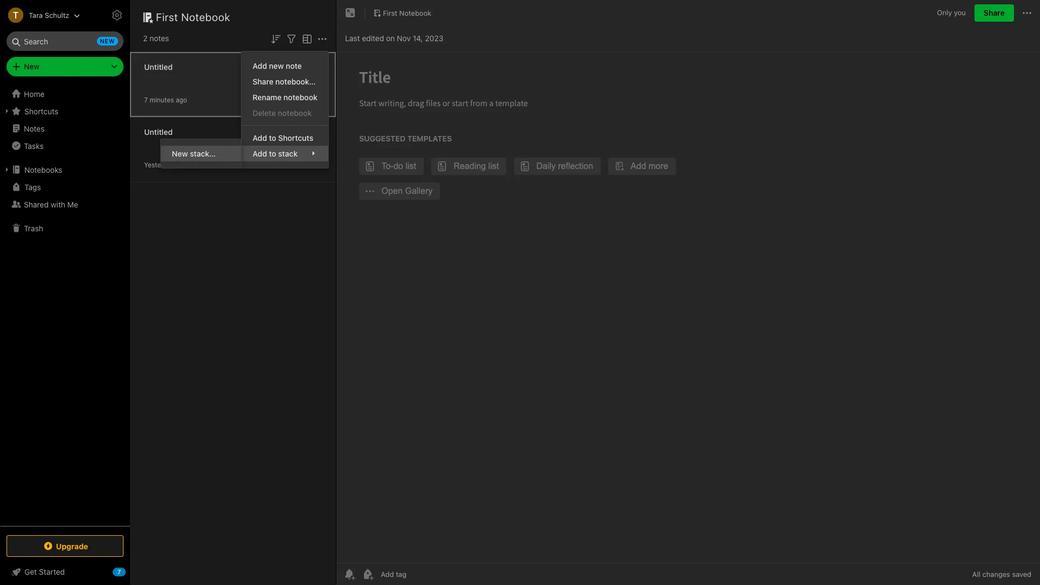 Task type: vqa. For each thing, say whether or not it's contained in the screenshot.
the search
no



Task type: describe. For each thing, give the bounding box(es) containing it.
first notebook button
[[370, 5, 435, 21]]

last edited on nov 14, 2023
[[345, 33, 443, 43]]

add filters image
[[285, 32, 298, 45]]

with
[[51, 200, 65, 209]]

tara
[[29, 11, 43, 19]]

click to collapse image
[[126, 565, 134, 578]]

Account field
[[0, 4, 80, 26]]

Help and Learning task checklist field
[[0, 564, 130, 581]]

shortcuts inside the dropdown list menu
[[278, 133, 313, 142]]

minutes
[[150, 96, 174, 104]]

7 minutes ago
[[144, 96, 187, 104]]

trash
[[24, 224, 43, 233]]

edited
[[362, 33, 384, 43]]

Add filters field
[[285, 31, 298, 45]]

new stack… link
[[161, 146, 241, 161]]

notebook inside button
[[399, 8, 432, 17]]

rename notebook
[[253, 93, 318, 102]]

0 horizontal spatial first
[[156, 11, 178, 23]]

saved
[[1013, 570, 1032, 579]]

delete
[[253, 108, 276, 117]]

only
[[937, 8, 952, 17]]

me
[[67, 200, 78, 209]]

rename
[[253, 93, 282, 102]]

rename notebook link
[[242, 89, 328, 105]]

notebooks
[[24, 165, 62, 174]]

more actions image for "more actions" field in note window element
[[1021, 7, 1034, 20]]

stack
[[278, 149, 298, 158]]

home
[[24, 89, 45, 98]]

only you
[[937, 8, 966, 17]]

delete notebook
[[253, 108, 312, 117]]

Add tag field
[[380, 570, 461, 579]]

notebook for delete notebook
[[278, 108, 312, 117]]

delete notebook link
[[242, 105, 328, 121]]

new for new
[[24, 62, 39, 71]]

schultz
[[45, 11, 69, 19]]

add to stack link
[[242, 146, 328, 161]]

dropdown list menu
[[242, 58, 328, 161]]

share notebook… link
[[242, 74, 328, 89]]

add a reminder image
[[343, 568, 356, 581]]

tags button
[[0, 178, 130, 196]]

note window element
[[337, 0, 1040, 585]]

more actions field inside note window element
[[1021, 4, 1034, 22]]

shortcuts button
[[0, 102, 130, 120]]

you
[[954, 8, 966, 17]]

new button
[[7, 57, 124, 76]]

last
[[345, 33, 360, 43]]

shared with me
[[24, 200, 78, 209]]

2023
[[425, 33, 443, 43]]

get started
[[24, 567, 65, 577]]

all changes saved
[[973, 570, 1032, 579]]

first inside button
[[383, 8, 398, 17]]

add new note link
[[242, 58, 328, 74]]

get
[[24, 567, 37, 577]]

notes link
[[0, 120, 130, 137]]

notebook…
[[276, 77, 316, 86]]

on
[[386, 33, 395, 43]]

Sort options field
[[269, 31, 282, 45]]

new inside the dropdown list menu
[[269, 61, 284, 70]]

expand note image
[[344, 7, 357, 20]]

tasks
[[24, 141, 44, 150]]

14,
[[413, 33, 423, 43]]

Note Editor text field
[[337, 52, 1040, 563]]



Task type: locate. For each thing, give the bounding box(es) containing it.
add up the add to stack
[[253, 133, 267, 142]]

tasks button
[[0, 137, 130, 154]]

0 vertical spatial notebook
[[284, 93, 318, 102]]

tags
[[24, 182, 41, 192]]

add new note
[[253, 61, 302, 70]]

0 vertical spatial add
[[253, 61, 267, 70]]

more actions image for the leftmost "more actions" field
[[316, 32, 329, 45]]

2 notes
[[143, 34, 169, 43]]

7 for 7
[[117, 568, 121, 576]]

upgrade button
[[7, 535, 124, 557]]

add for add to stack
[[253, 149, 267, 158]]

share for share notebook…
[[253, 77, 274, 86]]

View options field
[[298, 31, 314, 45]]

settings image
[[111, 9, 124, 22]]

0 vertical spatial untitled
[[144, 62, 173, 71]]

expand notebooks image
[[3, 165, 11, 174]]

1 vertical spatial more actions image
[[316, 32, 329, 45]]

1 vertical spatial add
[[253, 133, 267, 142]]

new inside "new" popup button
[[24, 62, 39, 71]]

0 horizontal spatial more actions field
[[316, 31, 329, 45]]

note
[[286, 61, 302, 70]]

add to shortcuts link
[[242, 130, 328, 146]]

trash link
[[0, 219, 130, 237]]

new stack… menu item
[[161, 146, 241, 161]]

new for new stack…
[[172, 149, 188, 158]]

1 to from the top
[[269, 133, 276, 142]]

all
[[973, 570, 981, 579]]

to for stack
[[269, 149, 276, 158]]

more actions field right view options field
[[316, 31, 329, 45]]

more actions image right share button
[[1021, 7, 1034, 20]]

7 for 7 minutes ago
[[144, 96, 148, 104]]

untitled down notes
[[144, 62, 173, 71]]

0 vertical spatial new
[[24, 62, 39, 71]]

more actions image
[[1021, 7, 1034, 20], [316, 32, 329, 45]]

more actions field right share button
[[1021, 4, 1034, 22]]

7 left minutes
[[144, 96, 148, 104]]

2 add from the top
[[253, 133, 267, 142]]

notebook for rename notebook
[[284, 93, 318, 102]]

2 vertical spatial add
[[253, 149, 267, 158]]

share inside the dropdown list menu
[[253, 77, 274, 86]]

0 horizontal spatial first notebook
[[156, 11, 230, 23]]

share notebook…
[[253, 77, 316, 86]]

shared with me link
[[0, 196, 130, 213]]

first up notes
[[156, 11, 178, 23]]

more actions image inside note window element
[[1021, 7, 1034, 20]]

0 horizontal spatial shortcuts
[[24, 106, 58, 116]]

7 left click to collapse image at the left bottom of the page
[[117, 568, 121, 576]]

1 vertical spatial 7
[[117, 568, 121, 576]]

new search field
[[14, 31, 118, 51]]

untitled
[[144, 62, 173, 71], [144, 127, 173, 136]]

7 inside help and learning task checklist field
[[117, 568, 121, 576]]

1 horizontal spatial new
[[172, 149, 188, 158]]

0 vertical spatial 7
[[144, 96, 148, 104]]

notebooks link
[[0, 161, 130, 178]]

Search text field
[[14, 31, 116, 51]]

share inside button
[[984, 8, 1005, 17]]

to inside menu item
[[269, 149, 276, 158]]

0 horizontal spatial more actions image
[[316, 32, 329, 45]]

add inside add to stack link
[[253, 149, 267, 158]]

first notebook up the nov at the left
[[383, 8, 432, 17]]

1 horizontal spatial notebook
[[399, 8, 432, 17]]

1 vertical spatial notebook
[[278, 108, 312, 117]]

add down add to shortcuts
[[253, 149, 267, 158]]

share
[[984, 8, 1005, 17], [253, 77, 274, 86]]

new down settings icon
[[100, 37, 115, 44]]

0 horizontal spatial notebook
[[181, 11, 230, 23]]

changes
[[983, 570, 1011, 579]]

notebook down the notebook… on the top left
[[284, 93, 318, 102]]

1 vertical spatial new
[[269, 61, 284, 70]]

1 horizontal spatial new
[[269, 61, 284, 70]]

first
[[383, 8, 398, 17], [156, 11, 178, 23]]

first notebook
[[383, 8, 432, 17], [156, 11, 230, 23]]

0 vertical spatial more actions image
[[1021, 7, 1034, 20]]

new up home
[[24, 62, 39, 71]]

new
[[100, 37, 115, 44], [269, 61, 284, 70]]

new inside new stack… link
[[172, 149, 188, 158]]

0 vertical spatial more actions field
[[1021, 4, 1034, 22]]

new inside search field
[[100, 37, 115, 44]]

to for shortcuts
[[269, 133, 276, 142]]

more actions image right view options field
[[316, 32, 329, 45]]

3 add from the top
[[253, 149, 267, 158]]

yesterday
[[144, 161, 174, 169]]

ago
[[176, 96, 187, 104]]

1 untitled from the top
[[144, 62, 173, 71]]

0 horizontal spatial new
[[100, 37, 115, 44]]

shortcuts
[[24, 106, 58, 116], [278, 133, 313, 142]]

2 to from the top
[[269, 149, 276, 158]]

add to stack
[[253, 149, 298, 158]]

share up rename
[[253, 77, 274, 86]]

0 horizontal spatial 7
[[117, 568, 121, 576]]

new left stack… at top
[[172, 149, 188, 158]]

notes
[[24, 124, 45, 133]]

2
[[143, 34, 148, 43]]

first notebook up notes
[[156, 11, 230, 23]]

add to stack menu item
[[242, 146, 328, 161]]

add for add new note
[[253, 61, 267, 70]]

add up share notebook… on the left
[[253, 61, 267, 70]]

1 horizontal spatial first notebook
[[383, 8, 432, 17]]

add to shortcuts
[[253, 133, 313, 142]]

1 vertical spatial shortcuts
[[278, 133, 313, 142]]

tree
[[0, 85, 130, 526]]

to left stack
[[269, 149, 276, 158]]

0 horizontal spatial share
[[253, 77, 274, 86]]

add for add to shortcuts
[[253, 133, 267, 142]]

tree containing home
[[0, 85, 130, 526]]

Add to stack field
[[242, 146, 328, 161]]

0 horizontal spatial new
[[24, 62, 39, 71]]

0 vertical spatial share
[[984, 8, 1005, 17]]

1 horizontal spatial more actions image
[[1021, 7, 1034, 20]]

home link
[[0, 85, 130, 102]]

add tag image
[[361, 568, 374, 581]]

notes
[[150, 34, 169, 43]]

share for share
[[984, 8, 1005, 17]]

add inside 'add to shortcuts' link
[[253, 133, 267, 142]]

new
[[24, 62, 39, 71], [172, 149, 188, 158]]

nov
[[397, 33, 411, 43]]

1 vertical spatial to
[[269, 149, 276, 158]]

tara schultz
[[29, 11, 69, 19]]

1 horizontal spatial share
[[984, 8, 1005, 17]]

1 horizontal spatial shortcuts
[[278, 133, 313, 142]]

shared
[[24, 200, 49, 209]]

share right you
[[984, 8, 1005, 17]]

first up on
[[383, 8, 398, 17]]

notebook
[[399, 8, 432, 17], [181, 11, 230, 23]]

0 vertical spatial to
[[269, 133, 276, 142]]

to up the add to stack
[[269, 133, 276, 142]]

0 vertical spatial shortcuts
[[24, 106, 58, 116]]

shortcuts up stack
[[278, 133, 313, 142]]

1 horizontal spatial 7
[[144, 96, 148, 104]]

1 add from the top
[[253, 61, 267, 70]]

started
[[39, 567, 65, 577]]

new left note
[[269, 61, 284, 70]]

add inside "add new note" link
[[253, 61, 267, 70]]

shortcuts inside button
[[24, 106, 58, 116]]

first notebook inside the 'first notebook' button
[[383, 8, 432, 17]]

1 horizontal spatial first
[[383, 8, 398, 17]]

0 vertical spatial new
[[100, 37, 115, 44]]

upgrade
[[56, 542, 88, 551]]

notebook
[[284, 93, 318, 102], [278, 108, 312, 117]]

1 vertical spatial share
[[253, 77, 274, 86]]

7
[[144, 96, 148, 104], [117, 568, 121, 576]]

untitled down minutes
[[144, 127, 173, 136]]

1 vertical spatial more actions field
[[316, 31, 329, 45]]

notebook down rename notebook
[[278, 108, 312, 117]]

stack…
[[190, 149, 216, 158]]

1 vertical spatial new
[[172, 149, 188, 158]]

share button
[[975, 4, 1014, 22]]

add
[[253, 61, 267, 70], [253, 133, 267, 142], [253, 149, 267, 158]]

shortcuts down home
[[24, 106, 58, 116]]

1 vertical spatial untitled
[[144, 127, 173, 136]]

More actions field
[[1021, 4, 1034, 22], [316, 31, 329, 45]]

2 untitled from the top
[[144, 127, 173, 136]]

to
[[269, 133, 276, 142], [269, 149, 276, 158]]

new stack…
[[172, 149, 216, 158]]

1 horizontal spatial more actions field
[[1021, 4, 1034, 22]]



